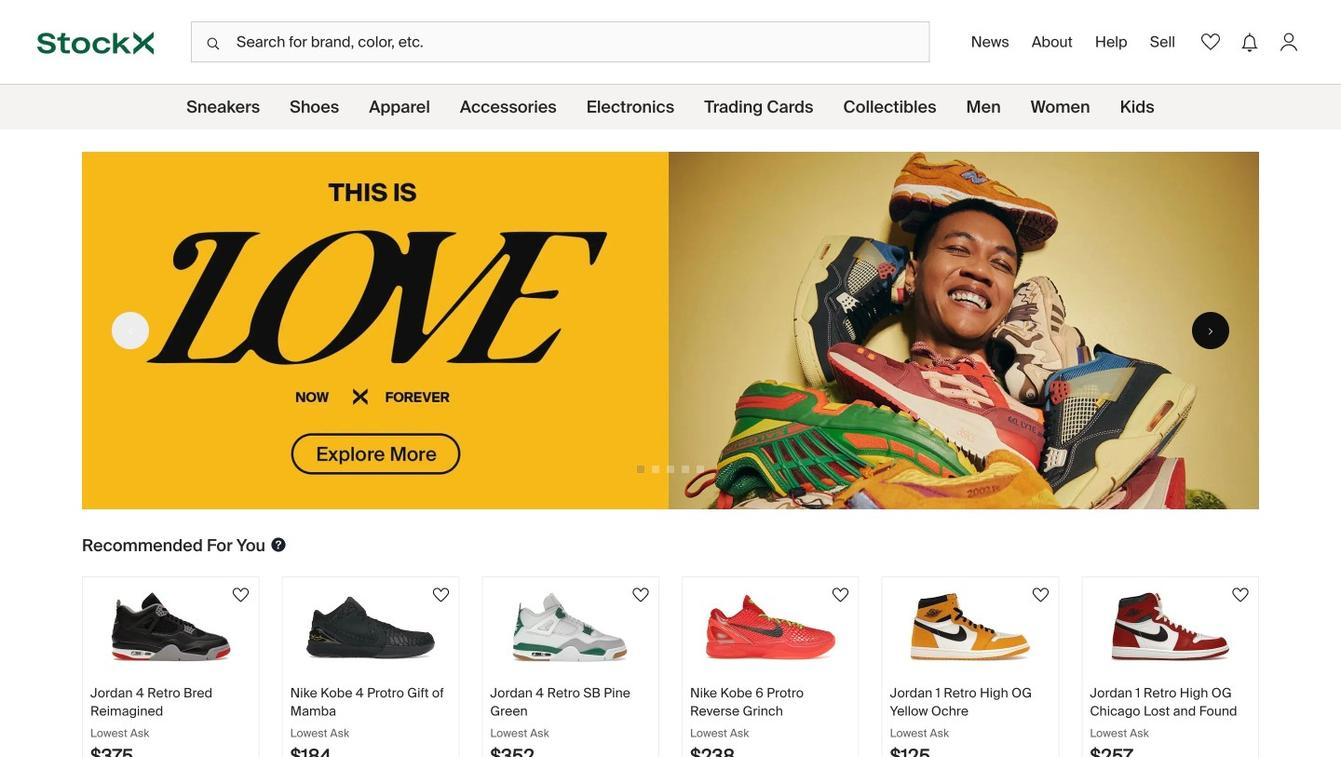 Task type: vqa. For each thing, say whether or not it's contained in the screenshot.
third Follow icon from the right
yes



Task type: locate. For each thing, give the bounding box(es) containing it.
follow image
[[430, 584, 452, 606], [829, 584, 852, 606]]

follow image
[[230, 584, 252, 606], [630, 584, 652, 606], [1029, 584, 1052, 606], [1229, 584, 1252, 606]]

0 horizontal spatial follow image
[[430, 584, 452, 606]]

1 horizontal spatial follow image
[[829, 584, 852, 606]]

1 follow image from the left
[[230, 584, 252, 606]]

4 follow image from the left
[[1229, 584, 1252, 606]]

Search... search field
[[191, 21, 930, 62]]

nike kobe 6 protro reverse grinch image
[[705, 592, 836, 662]]

follow image for jordan 4 retro bred reimagined image
[[230, 584, 252, 606]]

follow image for nike kobe 4 protro gift of mamba image
[[430, 584, 452, 606]]

2 follow image from the left
[[630, 584, 652, 606]]

my account image
[[1276, 29, 1302, 55]]

3 follow image from the left
[[1029, 584, 1052, 606]]

1 follow image from the left
[[430, 584, 452, 606]]

all favorites image
[[1198, 29, 1224, 55]]

jordan 4 retro bred reimagined image
[[106, 592, 236, 662]]

follow image for the nike kobe 6 protro reverse grinch image
[[829, 584, 852, 606]]

jordan 1 retro high og yellow ochre image
[[905, 592, 1036, 662]]

2 follow image from the left
[[829, 584, 852, 606]]

nike kobe 4 protro gift of mamba image
[[305, 592, 436, 662]]

follow image for "jordan 4 retro sb pine green" image
[[630, 584, 652, 606]]

jordan 4 retro sb pine green image
[[505, 592, 636, 662]]



Task type: describe. For each thing, give the bounding box(es) containing it.
follow image for jordan 1 retro high og yellow ochre image
[[1029, 584, 1052, 606]]

next slide image
[[1201, 327, 1220, 336]]

stockx logo image
[[37, 31, 154, 55]]

notification icon image
[[1237, 29, 1263, 56]]

jordan 1 retro high og chicago lost and found image
[[1105, 592, 1236, 662]]

follow image for jordan 1 retro high og chicago lost and found image at the right bottom
[[1229, 584, 1252, 606]]

product category switcher element
[[0, 85, 1341, 129]]

recommended for you image
[[269, 536, 288, 554]]

previous slide image
[[121, 327, 140, 336]]



